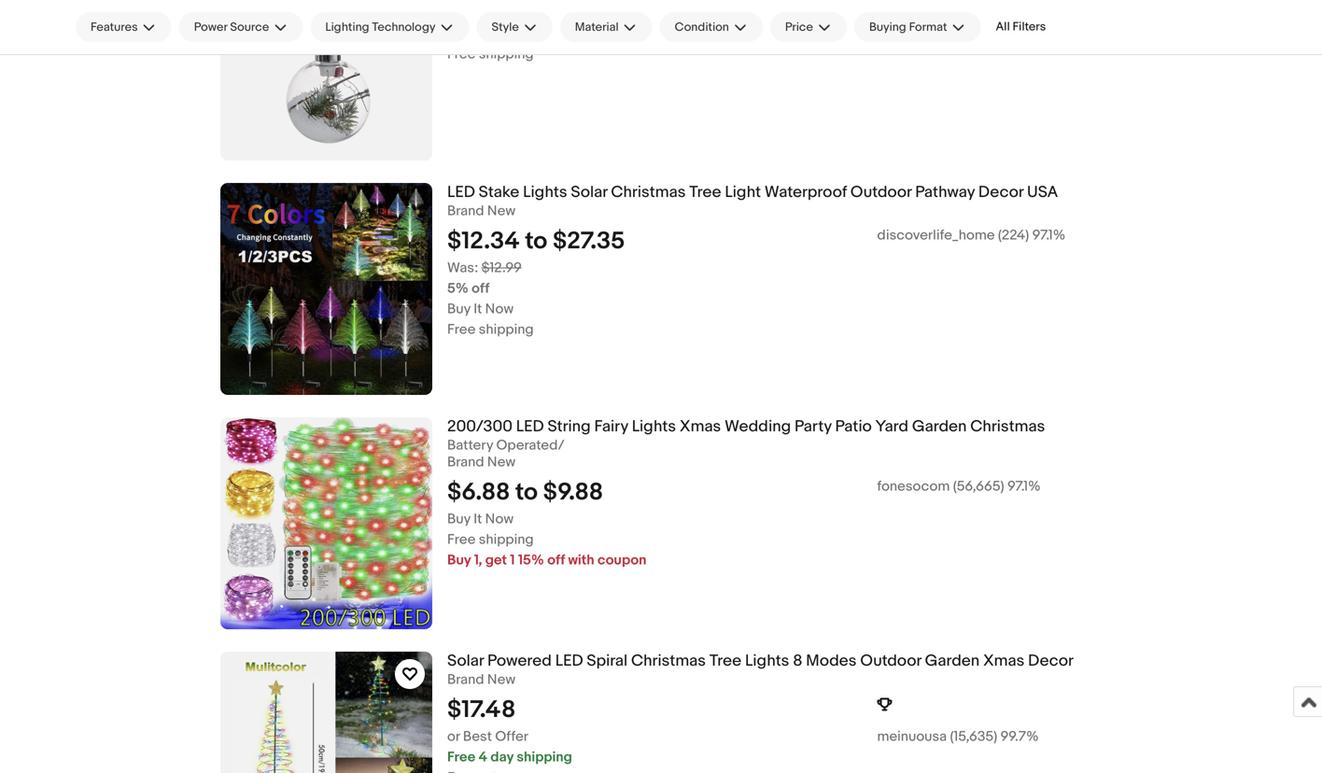 Task type: locate. For each thing, give the bounding box(es) containing it.
buy inside "$12.34 to $27.35 was: $12.99 5% off buy it now free shipping"
[[447, 301, 471, 317]]

it inside buy it now free shipping
[[474, 25, 482, 42]]

outdoor inside the solar powered led spiral christmas tree lights 8 modes outdoor garden xmas decor brand new
[[860, 652, 922, 671]]

outdoor
[[851, 183, 912, 202], [860, 652, 922, 671]]

0 vertical spatial 97.1%
[[1033, 227, 1066, 244]]

to inside "$12.34 to $27.35 was: $12.99 5% off buy it now free shipping"
[[525, 227, 548, 256]]

led stake lights solar christmas tree light waterproof outdoor pathway decor usa image
[[220, 183, 432, 395]]

material button
[[560, 12, 652, 42]]

(56,665)
[[953, 478, 1005, 495]]

1 vertical spatial outdoor
[[860, 652, 922, 671]]

1 vertical spatial lights
[[632, 417, 676, 437]]

1 vertical spatial led
[[516, 417, 544, 437]]

1,
[[474, 552, 482, 569]]

decor inside the solar powered led spiral christmas tree lights 8 modes outdoor garden xmas decor brand new
[[1028, 652, 1074, 671]]

all filters button
[[989, 12, 1054, 42]]

xmas left 'wedding'
[[680, 417, 721, 437]]

0 horizontal spatial lights
[[523, 183, 567, 202]]

christmas
[[611, 183, 686, 202], [971, 417, 1045, 437], [631, 652, 706, 671]]

best
[[463, 728, 492, 745]]

christmas up $27.35
[[611, 183, 686, 202]]

0 horizontal spatial decor
[[979, 183, 1024, 202]]

decor left the usa
[[979, 183, 1024, 202]]

xmas inside 200/300 led string fairy lights xmas wedding party patio yard garden christmas battery operated/ brand new
[[680, 417, 721, 437]]

1 free from the top
[[447, 46, 476, 62]]

(15,635)
[[950, 728, 998, 745]]

brand up '$12.34'
[[447, 203, 484, 219]]

now
[[485, 25, 514, 42], [485, 301, 514, 317], [485, 511, 514, 528]]

0 vertical spatial outdoor
[[851, 183, 912, 202]]

brand inside led stake lights solar christmas tree light waterproof outdoor pathway decor usa brand new
[[447, 203, 484, 219]]

led up operated/
[[516, 417, 544, 437]]

0 horizontal spatial xmas
[[680, 417, 721, 437]]

get
[[485, 552, 507, 569]]

1 vertical spatial off
[[548, 552, 565, 569]]

shipping up 1
[[479, 531, 534, 548]]

97.1% for discoverlife_home (224) 97.1%
[[1033, 227, 1066, 244]]

now inside "$12.34 to $27.35 was: $12.99 5% off buy it now free shipping"
[[485, 301, 514, 317]]

1 vertical spatial garden
[[925, 652, 980, 671]]

2 now from the top
[[485, 301, 514, 317]]

2 vertical spatial new
[[487, 671, 516, 688]]

2 buy from the top
[[447, 301, 471, 317]]

tree
[[689, 183, 722, 202], [710, 652, 742, 671]]

1 vertical spatial 97.1%
[[1008, 478, 1041, 495]]

1 now from the top
[[485, 25, 514, 42]]

5%
[[447, 280, 469, 297]]

now inside buy it now free shipping
[[485, 25, 514, 42]]

2 free from the top
[[447, 321, 476, 338]]

off inside "$12.34 to $27.35 was: $12.99 5% off buy it now free shipping"
[[472, 280, 490, 297]]

1 horizontal spatial xmas
[[983, 652, 1025, 671]]

0 horizontal spatial solar
[[447, 652, 484, 671]]

brand
[[447, 203, 484, 219], [447, 454, 484, 471], [447, 671, 484, 688]]

waterproof
[[765, 183, 847, 202]]

3 brand from the top
[[447, 671, 484, 688]]

christmas for $17.48
[[631, 652, 706, 671]]

4 free from the top
[[447, 749, 476, 766]]

outdoor up top rated plus icon
[[860, 652, 922, 671]]

garden for xmas
[[925, 652, 980, 671]]

patio
[[835, 417, 872, 437]]

christmas inside led stake lights solar christmas tree light waterproof outdoor pathway decor usa brand new
[[611, 183, 686, 202]]

to inside $6.88 to $9.88 buy it now free shipping buy 1, get 1 15% off with coupon
[[516, 478, 538, 507]]

top rated plus image
[[877, 697, 892, 712]]

it down was:
[[474, 301, 482, 317]]

shipping down "$12.99"
[[479, 321, 534, 338]]

free down 5%
[[447, 321, 476, 338]]

0 vertical spatial off
[[472, 280, 490, 297]]

buy inside buy it now free shipping
[[447, 25, 471, 42]]

0 vertical spatial decor
[[979, 183, 1024, 202]]

or
[[447, 728, 460, 745]]

shipping inside $6.88 to $9.88 buy it now free shipping buy 1, get 1 15% off with coupon
[[479, 531, 534, 548]]

free down lighting technology 'dropdown button'
[[447, 46, 476, 62]]

2 vertical spatial led
[[555, 652, 583, 671]]

1 vertical spatial brand
[[447, 454, 484, 471]]

buy down $6.88
[[447, 511, 471, 528]]

shipping down offer
[[517, 749, 572, 766]]

2 horizontal spatial led
[[555, 652, 583, 671]]

tree inside led stake lights solar christmas tree light waterproof outdoor pathway decor usa brand new
[[689, 183, 722, 202]]

1 horizontal spatial led
[[516, 417, 544, 437]]

1 vertical spatial xmas
[[983, 652, 1025, 671]]

garden right yard
[[912, 417, 967, 437]]

new down stake
[[487, 203, 516, 219]]

light
[[725, 183, 761, 202]]

0 horizontal spatial off
[[472, 280, 490, 297]]

buy it now free shipping
[[447, 25, 534, 62]]

to left $27.35
[[525, 227, 548, 256]]

garden up meinuousa (15,635) 99.7%
[[925, 652, 980, 671]]

buy down 5%
[[447, 301, 471, 317]]

2 vertical spatial brand
[[447, 671, 484, 688]]

lights left 8
[[745, 652, 790, 671]]

wedding
[[725, 417, 791, 437]]

xmas up 99.7%
[[983, 652, 1025, 671]]

solar
[[571, 183, 608, 202], [447, 652, 484, 671]]

3 it from the top
[[474, 511, 482, 528]]

$9.88
[[543, 478, 603, 507]]

solar up $17.48
[[447, 652, 484, 671]]

1 horizontal spatial lights
[[632, 417, 676, 437]]

features
[[91, 20, 138, 34]]

brand up $6.88
[[447, 454, 484, 471]]

3 new from the top
[[487, 671, 516, 688]]

buying format button
[[855, 12, 981, 42]]

0 vertical spatial garden
[[912, 417, 967, 437]]

to
[[525, 227, 548, 256], [516, 478, 538, 507]]

0 horizontal spatial led
[[447, 183, 475, 202]]

to left $9.88
[[516, 478, 538, 507]]

garden inside the solar powered led spiral christmas tree lights 8 modes outdoor garden xmas decor brand new
[[925, 652, 980, 671]]

1
[[510, 552, 515, 569]]

fairy
[[594, 417, 628, 437]]

$12.34
[[447, 227, 520, 256]]

lighting
[[325, 20, 369, 34]]

1 vertical spatial new
[[487, 454, 516, 471]]

2 vertical spatial christmas
[[631, 652, 706, 671]]

it left style
[[474, 25, 482, 42]]

outdoor inside led stake lights solar christmas tree light waterproof outdoor pathway decor usa brand new
[[851, 183, 912, 202]]

led inside led stake lights solar christmas tree light waterproof outdoor pathway decor usa brand new
[[447, 183, 475, 202]]

all
[[996, 20, 1010, 34]]

0 vertical spatial lights
[[523, 183, 567, 202]]

led left spiral
[[555, 652, 583, 671]]

free
[[447, 46, 476, 62], [447, 321, 476, 338], [447, 531, 476, 548], [447, 749, 476, 766]]

free up 1,
[[447, 531, 476, 548]]

tree left the light
[[689, 183, 722, 202]]

1 vertical spatial to
[[516, 478, 538, 507]]

0 vertical spatial to
[[525, 227, 548, 256]]

3 buy from the top
[[447, 511, 471, 528]]

0 vertical spatial christmas
[[611, 183, 686, 202]]

200/300
[[447, 417, 513, 437]]

buy
[[447, 25, 471, 42], [447, 301, 471, 317], [447, 511, 471, 528], [447, 552, 471, 569]]

new
[[487, 203, 516, 219], [487, 454, 516, 471], [487, 671, 516, 688]]

was:
[[447, 260, 478, 276]]

off right 5%
[[472, 280, 490, 297]]

2 horizontal spatial lights
[[745, 652, 790, 671]]

brand up $17.48
[[447, 671, 484, 688]]

2 vertical spatial now
[[485, 511, 514, 528]]

1 horizontal spatial off
[[548, 552, 565, 569]]

led
[[447, 183, 475, 202], [516, 417, 544, 437], [555, 652, 583, 671]]

97.1%
[[1033, 227, 1066, 244], [1008, 478, 1041, 495]]

buy left 1,
[[447, 552, 471, 569]]

1 it from the top
[[474, 25, 482, 42]]

1 vertical spatial now
[[485, 301, 514, 317]]

2 vertical spatial it
[[474, 511, 482, 528]]

3 free from the top
[[447, 531, 476, 548]]

free left 4
[[447, 749, 476, 766]]

meinuousa
[[877, 728, 947, 745]]

it down $6.88
[[474, 511, 482, 528]]

2 brand from the top
[[447, 454, 484, 471]]

lights
[[523, 183, 567, 202], [632, 417, 676, 437], [745, 652, 790, 671]]

material
[[575, 20, 619, 34]]

1 brand from the top
[[447, 203, 484, 219]]

shipping
[[479, 46, 534, 62], [479, 321, 534, 338], [479, 531, 534, 548], [517, 749, 572, 766]]

christmas up (56,665)
[[971, 417, 1045, 437]]

off
[[472, 280, 490, 297], [548, 552, 565, 569]]

2 it from the top
[[474, 301, 482, 317]]

tree inside the solar powered led spiral christmas tree lights 8 modes outdoor garden xmas decor brand new
[[710, 652, 742, 671]]

1 horizontal spatial decor
[[1028, 652, 1074, 671]]

xmas inside the solar powered led spiral christmas tree lights 8 modes outdoor garden xmas decor brand new
[[983, 652, 1025, 671]]

tree left 8
[[710, 652, 742, 671]]

15%
[[518, 552, 544, 569]]

97.1% right (224)
[[1033, 227, 1066, 244]]

solar powered led spiral christmas tree lights 8 modes outdoor garden xmas decor link
[[447, 652, 1308, 671]]

off right 15%
[[548, 552, 565, 569]]

$6.88
[[447, 478, 510, 507]]

$6.88 to $9.88 buy it now free shipping buy 1, get 1 15% off with coupon
[[447, 478, 647, 569]]

christmas right spiral
[[631, 652, 706, 671]]

0 vertical spatial tree
[[689, 183, 722, 202]]

lighting technology button
[[310, 12, 469, 42]]

0 vertical spatial it
[[474, 25, 482, 42]]

powered
[[488, 652, 552, 671]]

0 vertical spatial solar
[[571, 183, 608, 202]]

0 vertical spatial new
[[487, 203, 516, 219]]

christmas inside the solar powered led spiral christmas tree lights 8 modes outdoor garden xmas decor brand new
[[631, 652, 706, 671]]

outdoor left pathway
[[851, 183, 912, 202]]

2 vertical spatial lights
[[745, 652, 790, 671]]

2 new from the top
[[487, 454, 516, 471]]

new up $6.88
[[487, 454, 516, 471]]

with
[[568, 552, 595, 569]]

1 vertical spatial solar
[[447, 652, 484, 671]]

it
[[474, 25, 482, 42], [474, 301, 482, 317], [474, 511, 482, 528]]

operated/
[[496, 437, 565, 454]]

0 vertical spatial now
[[485, 25, 514, 42]]

brand inside 200/300 led string fairy lights xmas wedding party patio yard garden christmas battery operated/ brand new
[[447, 454, 484, 471]]

lights right stake
[[523, 183, 567, 202]]

1 vertical spatial christmas
[[971, 417, 1045, 437]]

power source
[[194, 20, 269, 34]]

0 vertical spatial xmas
[[680, 417, 721, 437]]

led left stake
[[447, 183, 475, 202]]

0 vertical spatial led
[[447, 183, 475, 202]]

shipping down style
[[479, 46, 534, 62]]

free inside buy it now free shipping
[[447, 46, 476, 62]]

coupon
[[598, 552, 647, 569]]

1 vertical spatial decor
[[1028, 652, 1074, 671]]

condition button
[[660, 12, 763, 42]]

fonesocom
[[877, 478, 950, 495]]

1 buy from the top
[[447, 25, 471, 42]]

garden inside 200/300 led string fairy lights xmas wedding party patio yard garden christmas battery operated/ brand new
[[912, 417, 967, 437]]

97.1% right (56,665)
[[1008, 478, 1041, 495]]

lights inside the solar powered led spiral christmas tree lights 8 modes outdoor garden xmas decor brand new
[[745, 652, 790, 671]]

0 vertical spatial brand
[[447, 203, 484, 219]]

xmas
[[680, 417, 721, 437], [983, 652, 1025, 671]]

style
[[492, 20, 519, 34]]

free inside $17.48 or best offer free 4 day shipping
[[447, 749, 476, 766]]

buy left style
[[447, 25, 471, 42]]

1 new from the top
[[487, 203, 516, 219]]

4 buy from the top
[[447, 552, 471, 569]]

decor
[[979, 183, 1024, 202], [1028, 652, 1074, 671]]

garden
[[912, 417, 967, 437], [925, 652, 980, 671]]

1 vertical spatial tree
[[710, 652, 742, 671]]

decor up 99.7%
[[1028, 652, 1074, 671]]

solar up $27.35
[[571, 183, 608, 202]]

1 vertical spatial it
[[474, 301, 482, 317]]

new down powered
[[487, 671, 516, 688]]

garden for christmas
[[912, 417, 967, 437]]

it inside "$12.34 to $27.35 was: $12.99 5% off buy it now free shipping"
[[474, 301, 482, 317]]

lights right fairy
[[632, 417, 676, 437]]

3 now from the top
[[485, 511, 514, 528]]

solar inside led stake lights solar christmas tree light waterproof outdoor pathway decor usa brand new
[[571, 183, 608, 202]]

1 horizontal spatial solar
[[571, 183, 608, 202]]

solar plastic ball bulb hanging lamp christmas tree decoration 5 leds lamp us image
[[220, 0, 432, 161]]

new inside led stake lights solar christmas tree light waterproof outdoor pathway decor usa brand new
[[487, 203, 516, 219]]



Task type: describe. For each thing, give the bounding box(es) containing it.
solar inside the solar powered led spiral christmas tree lights 8 modes outdoor garden xmas decor brand new
[[447, 652, 484, 671]]

shipping inside buy it now free shipping
[[479, 46, 534, 62]]

spiral
[[587, 652, 628, 671]]

$17.48 or best offer free 4 day shipping
[[447, 696, 572, 766]]

led inside the solar powered led spiral christmas tree lights 8 modes outdoor garden xmas decor brand new
[[555, 652, 583, 671]]

4
[[479, 749, 488, 766]]

led inside 200/300 led string fairy lights xmas wedding party patio yard garden christmas battery operated/ brand new
[[516, 417, 544, 437]]

tree for $27.35
[[689, 183, 722, 202]]

200/300 led string fairy lights xmas wedding party patio yard garden christmas battery operated/ brand new
[[447, 417, 1045, 471]]

led stake lights solar christmas tree light waterproof outdoor pathway decor usa brand new
[[447, 183, 1059, 219]]

shipping inside $17.48 or best offer free 4 day shipping
[[517, 749, 572, 766]]

tree for best
[[710, 652, 742, 671]]

offer
[[495, 728, 529, 745]]

christmas for $12.34
[[611, 183, 686, 202]]

solar powered led spiral christmas tree lights 8 modes outdoor garden xmas decor brand new
[[447, 652, 1074, 688]]

off inside $6.88 to $9.88 buy it now free shipping buy 1, get 1 15% off with coupon
[[548, 552, 565, 569]]

shipping inside "$12.34 to $27.35 was: $12.99 5% off buy it now free shipping"
[[479, 321, 534, 338]]

lights inside led stake lights solar christmas tree light waterproof outdoor pathway decor usa brand new
[[523, 183, 567, 202]]

it inside $6.88 to $9.88 buy it now free shipping buy 1, get 1 15% off with coupon
[[474, 511, 482, 528]]

buying format
[[869, 20, 947, 34]]

day
[[491, 749, 514, 766]]

200/300 led string fairy lights xmas wedding party patio yard garden christmas link
[[447, 417, 1308, 437]]

meinuousa (15,635) 99.7%
[[877, 728, 1039, 745]]

led stake lights solar christmas tree light waterproof outdoor pathway decor usa link
[[447, 183, 1308, 203]]

new inside the solar powered led spiral christmas tree lights 8 modes outdoor garden xmas decor brand new
[[487, 671, 516, 688]]

price
[[785, 20, 813, 34]]

power source button
[[179, 12, 303, 42]]

price button
[[770, 12, 847, 42]]

filters
[[1013, 20, 1046, 34]]

$12.99
[[482, 260, 522, 276]]

brand inside the solar powered led spiral christmas tree lights 8 modes outdoor garden xmas decor brand new
[[447, 671, 484, 688]]

pathway
[[915, 183, 975, 202]]

$12.34 to $27.35 was: $12.99 5% off buy it now free shipping
[[447, 227, 625, 338]]

source
[[230, 20, 269, 34]]

200/300 led string fairy lights xmas wedding party patio yard garden christmas image
[[220, 418, 432, 630]]

new inside 200/300 led string fairy lights xmas wedding party patio yard garden christmas battery operated/ brand new
[[487, 454, 516, 471]]

condition
[[675, 20, 729, 34]]

buying
[[869, 20, 907, 34]]

stake
[[479, 183, 520, 202]]

modes
[[806, 652, 857, 671]]

string
[[548, 417, 591, 437]]

style button
[[477, 12, 553, 42]]

$27.35
[[553, 227, 625, 256]]

fonesocom (56,665) 97.1%
[[877, 478, 1041, 495]]

to for $6.88
[[516, 478, 538, 507]]

free inside $6.88 to $9.88 buy it now free shipping buy 1, get 1 15% off with coupon
[[447, 531, 476, 548]]

discoverlife_home (224) 97.1%
[[877, 227, 1066, 244]]

$17.48
[[447, 696, 516, 725]]

party
[[795, 417, 832, 437]]

christmas inside 200/300 led string fairy lights xmas wedding party patio yard garden christmas battery operated/ brand new
[[971, 417, 1045, 437]]

to for $12.34
[[525, 227, 548, 256]]

technology
[[372, 20, 436, 34]]

decor inside led stake lights solar christmas tree light waterproof outdoor pathway decor usa brand new
[[979, 183, 1024, 202]]

99.7%
[[1001, 728, 1039, 745]]

power
[[194, 20, 227, 34]]

format
[[909, 20, 947, 34]]

now inside $6.88 to $9.88 buy it now free shipping buy 1, get 1 15% off with coupon
[[485, 511, 514, 528]]

battery
[[447, 437, 493, 454]]

discoverlife_home
[[877, 227, 995, 244]]

usa
[[1027, 183, 1059, 202]]

(224)
[[998, 227, 1030, 244]]

free inside "$12.34 to $27.35 was: $12.99 5% off buy it now free shipping"
[[447, 321, 476, 338]]

features button
[[76, 12, 172, 42]]

97.1% for fonesocom (56,665) 97.1%
[[1008, 478, 1041, 495]]

8
[[793, 652, 803, 671]]

lighting technology
[[325, 20, 436, 34]]

yard
[[876, 417, 909, 437]]

all filters
[[996, 20, 1046, 34]]

lights inside 200/300 led string fairy lights xmas wedding party patio yard garden christmas battery operated/ brand new
[[632, 417, 676, 437]]

solar powered led spiral christmas tree lights 8 modes outdoor garden xmas decor image
[[220, 652, 432, 773]]



Task type: vqa. For each thing, say whether or not it's contained in the screenshot.
'Add tire installation to your order' image
no



